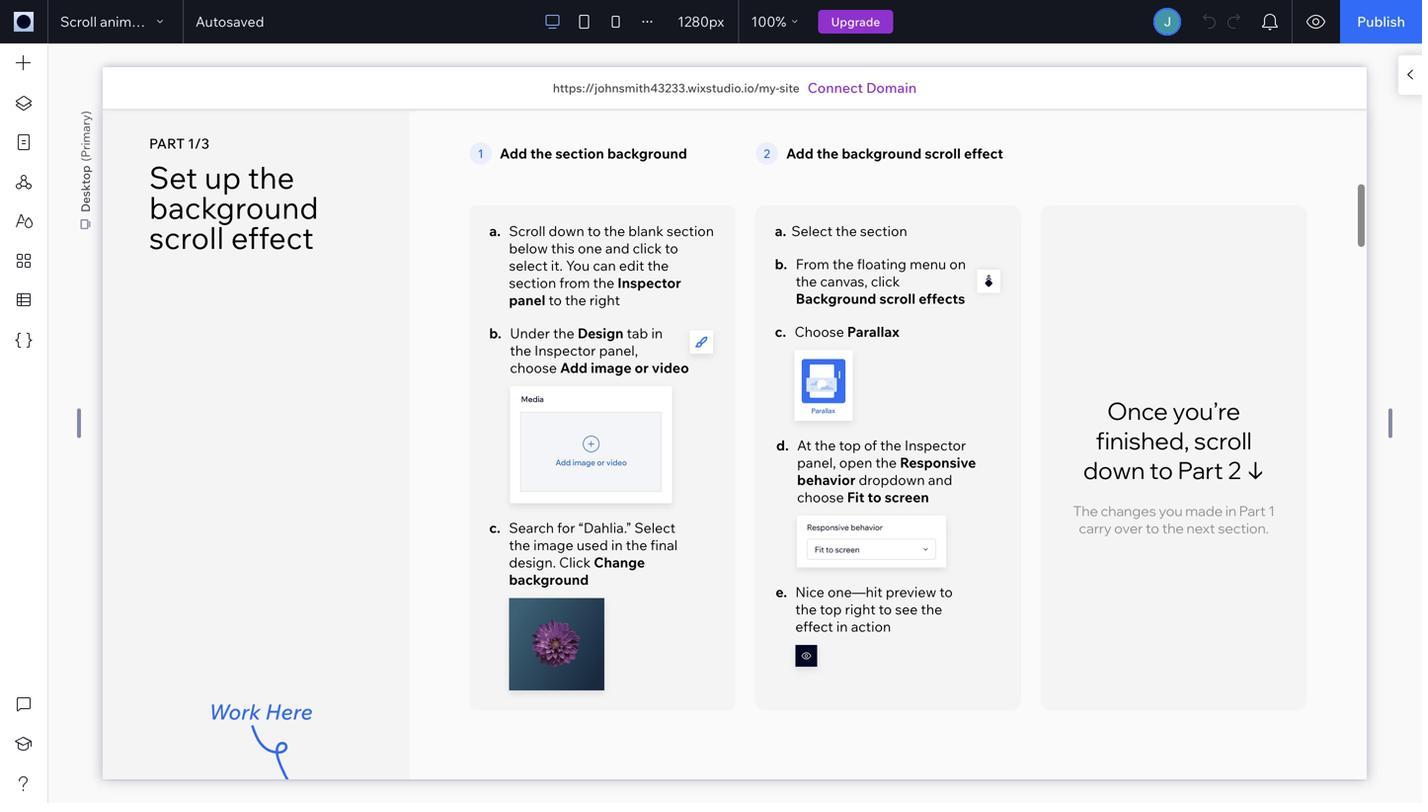 Task type: describe. For each thing, give the bounding box(es) containing it.
https://johnsmith43233.wixstudio.io/my-site connect domain
[[553, 79, 917, 96]]

autosaved
[[196, 13, 264, 30]]

%
[[776, 13, 787, 30]]

connect
[[808, 79, 863, 96]]

100 %
[[751, 13, 787, 30]]

publish
[[1358, 13, 1406, 30]]



Task type: vqa. For each thing, say whether or not it's contained in the screenshot.
the top the Page
no



Task type: locate. For each thing, give the bounding box(es) containing it.
https://johnsmith43233.wixstudio.io/my-
[[553, 81, 780, 95]]

1280 px
[[678, 13, 724, 30]]

publish button
[[1341, 0, 1423, 43]]

site
[[780, 81, 800, 95]]

1280
[[678, 13, 709, 30]]

100
[[751, 13, 776, 30]]

domain
[[867, 79, 917, 96]]

px
[[709, 13, 724, 30]]

avatar image
[[1156, 10, 1180, 34]]

connect domain button
[[808, 78, 917, 98]]



